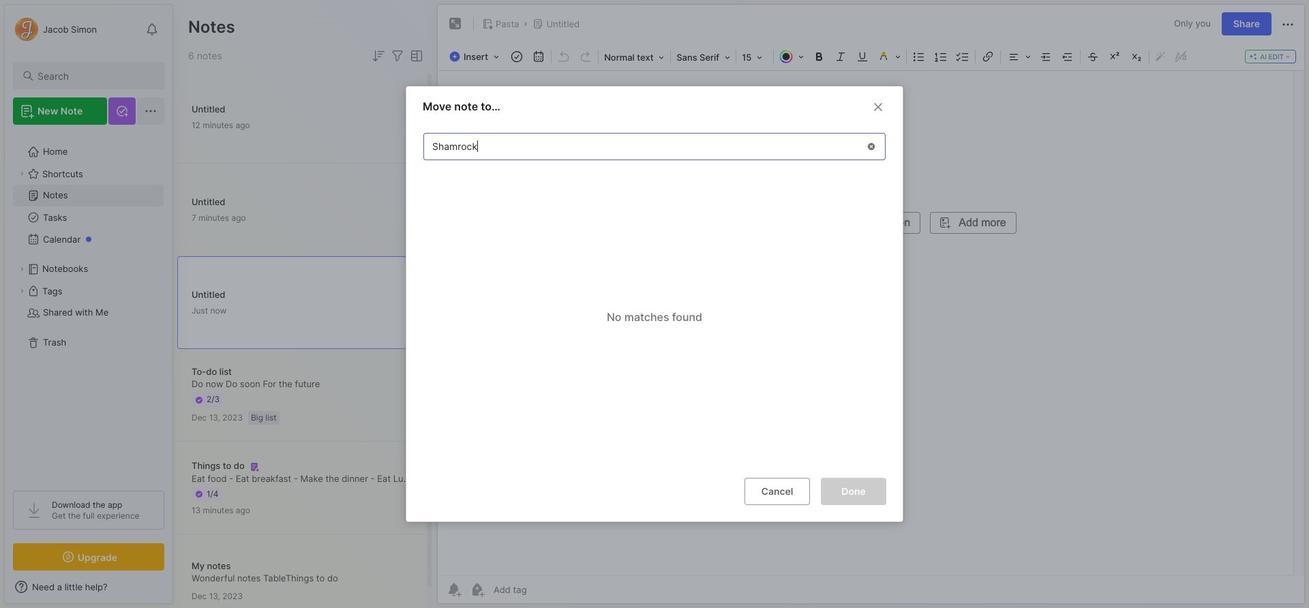 Task type: locate. For each thing, give the bounding box(es) containing it.
insert link image
[[978, 47, 998, 66]]

None search field
[[37, 67, 152, 84]]

add a reminder image
[[446, 582, 462, 598]]

heading level image
[[600, 48, 669, 65]]

underline image
[[853, 47, 872, 66]]

bold image
[[809, 47, 828, 66]]

expand tags image
[[18, 287, 26, 295]]

font color image
[[775, 47, 808, 66]]

numbered list image
[[931, 47, 950, 66]]

highlight image
[[873, 47, 905, 66]]

expand note image
[[447, 16, 464, 32]]

tree
[[5, 133, 172, 479]]

Search text field
[[37, 70, 152, 82]]

superscript image
[[1105, 47, 1124, 66]]

checklist image
[[953, 47, 972, 66]]

font family image
[[672, 48, 734, 65]]

tree inside main element
[[5, 133, 172, 479]]

strikethrough image
[[1083, 47, 1103, 66]]

alignment image
[[1002, 47, 1035, 66]]

task image
[[507, 47, 526, 66]]

note window element
[[437, 4, 1305, 604]]



Task type: describe. For each thing, give the bounding box(es) containing it.
add tag image
[[469, 582, 485, 598]]

Find a location field
[[417, 126, 892, 467]]

Find a location… text field
[[424, 135, 858, 158]]

insert image
[[446, 48, 506, 65]]

subscript image
[[1127, 47, 1146, 66]]

main element
[[0, 0, 177, 608]]

none search field inside main element
[[37, 67, 152, 84]]

calendar event image
[[529, 47, 548, 66]]

close image
[[870, 99, 886, 115]]

indent image
[[1036, 47, 1055, 66]]

font size image
[[738, 48, 772, 65]]

expand notebooks image
[[18, 265, 26, 273]]

outdent image
[[1058, 47, 1077, 66]]

italic image
[[831, 47, 850, 66]]

Note Editor text field
[[438, 70, 1304, 575]]

bulleted list image
[[910, 47, 929, 66]]



Task type: vqa. For each thing, say whether or not it's contained in the screenshot.
future
no



